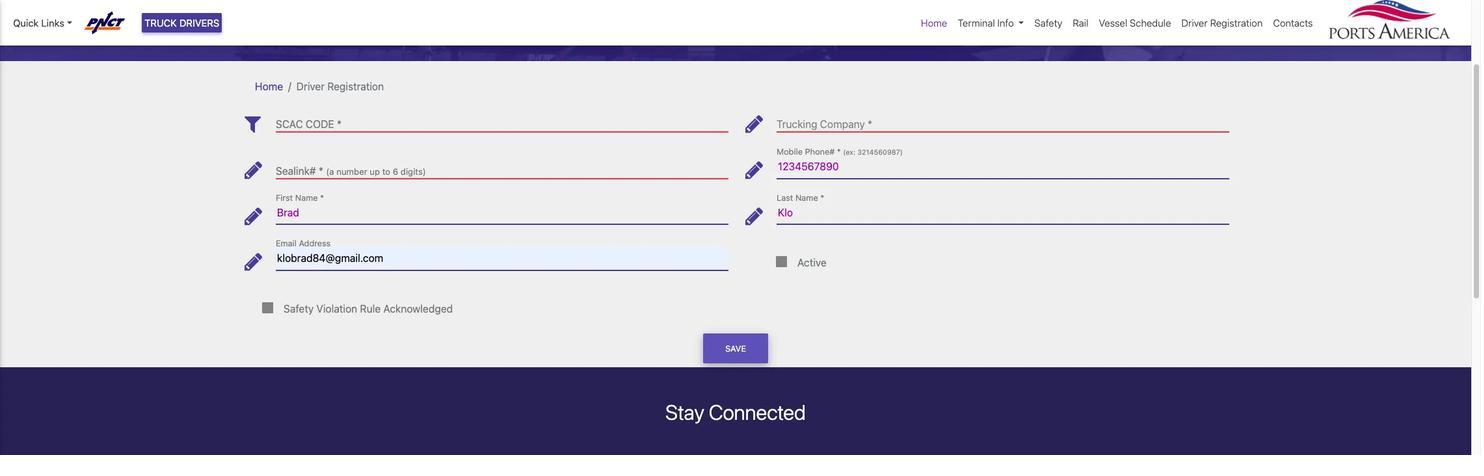 Task type: vqa. For each thing, say whether or not it's contained in the screenshot.
Registration
yes



Task type: describe. For each thing, give the bounding box(es) containing it.
up
[[370, 167, 380, 177]]

drivers
[[180, 17, 220, 29]]

rule
[[360, 303, 381, 315]]

safety for safety
[[1035, 17, 1063, 29]]

Email Address text field
[[276, 247, 729, 271]]

links
[[41, 17, 64, 29]]

(ex:
[[844, 148, 856, 156]]

save
[[726, 344, 747, 354]]

rail link
[[1068, 10, 1094, 35]]

1 vertical spatial driver
[[297, 80, 325, 92]]

* for first name *
[[320, 193, 324, 203]]

terminal info
[[958, 17, 1014, 29]]

safety link
[[1030, 10, 1068, 35]]

home inside home link
[[922, 17, 948, 29]]

1 vertical spatial home link
[[255, 80, 283, 92]]

terminal info link
[[953, 10, 1030, 35]]

0 horizontal spatial driver registration
[[297, 80, 384, 92]]

quick
[[13, 17, 39, 29]]

contacts
[[1274, 17, 1314, 29]]

3214560987)
[[858, 148, 903, 156]]

email
[[276, 239, 297, 249]]

save button
[[704, 334, 769, 364]]

1 horizontal spatial driver registration
[[1182, 17, 1264, 29]]

driver registration link
[[1177, 10, 1269, 35]]

violation
[[317, 303, 357, 315]]

scac code *
[[276, 119, 342, 130]]

Trucking Company * text field
[[777, 108, 1230, 132]]

sealink#
[[276, 165, 316, 177]]

truck
[[145, 17, 177, 29]]

active
[[798, 257, 827, 269]]

0 horizontal spatial registration
[[328, 80, 384, 92]]

first
[[276, 193, 293, 203]]

last
[[777, 193, 794, 203]]

last name *
[[777, 193, 825, 203]]

SCAC CODE * search field
[[276, 108, 729, 132]]

* for trucking company *
[[868, 119, 873, 130]]

mobile phone# * (ex: 3214560987)
[[777, 147, 903, 157]]

company
[[821, 119, 865, 130]]

stay connected
[[666, 400, 806, 425]]

acknowledged
[[384, 303, 453, 315]]

trucking company *
[[777, 119, 873, 130]]

digits)
[[401, 167, 426, 177]]

truck drivers
[[145, 17, 220, 29]]

truck drivers link
[[142, 13, 222, 33]]

* for mobile phone# * (ex: 3214560987)
[[837, 147, 841, 157]]

6
[[393, 167, 398, 177]]

(a
[[326, 167, 334, 177]]

safety for safety violation rule acknowledged
[[284, 303, 314, 315]]

scac
[[276, 119, 303, 130]]

0 vertical spatial driver
[[1182, 17, 1208, 29]]

quick links link
[[13, 16, 72, 30]]



Task type: locate. For each thing, give the bounding box(es) containing it.
vessel
[[1099, 17, 1128, 29]]

0 vertical spatial home link
[[916, 10, 953, 35]]

registration left the contacts
[[1211, 17, 1264, 29]]

driver up scac code *
[[297, 80, 325, 92]]

name
[[295, 193, 318, 203], [796, 193, 819, 203]]

rail
[[1073, 17, 1089, 29]]

connected
[[709, 400, 806, 425]]

home left terminal
[[922, 17, 948, 29]]

home link
[[916, 10, 953, 35], [255, 80, 283, 92]]

1 horizontal spatial safety
[[1035, 17, 1063, 29]]

0 vertical spatial home
[[922, 17, 948, 29]]

1 vertical spatial safety
[[284, 303, 314, 315]]

1 horizontal spatial registration
[[1211, 17, 1264, 29]]

safety inside 'link'
[[1035, 17, 1063, 29]]

contacts link
[[1269, 10, 1319, 35]]

None text field
[[276, 155, 729, 179]]

0 horizontal spatial safety
[[284, 303, 314, 315]]

0 vertical spatial registration
[[1211, 17, 1264, 29]]

first name *
[[276, 193, 324, 203]]

* right last
[[821, 193, 825, 203]]

1 horizontal spatial home link
[[916, 10, 953, 35]]

name right last
[[796, 193, 819, 203]]

driver right schedule
[[1182, 17, 1208, 29]]

driver
[[1182, 17, 1208, 29], [297, 80, 325, 92]]

*
[[337, 119, 342, 130], [868, 119, 873, 130], [837, 147, 841, 157], [319, 165, 324, 177], [320, 193, 324, 203], [821, 193, 825, 203]]

Last Name * text field
[[777, 201, 1230, 225]]

sealink# * (a number up to 6 digits)
[[276, 165, 426, 177]]

registration
[[1211, 17, 1264, 29], [328, 80, 384, 92]]

number
[[337, 167, 368, 177]]

First Name * text field
[[276, 201, 729, 225]]

* for scac code *
[[337, 119, 342, 130]]

vessel schedule link
[[1094, 10, 1177, 35]]

registration up code
[[328, 80, 384, 92]]

home up scac
[[255, 80, 283, 92]]

terminal
[[958, 17, 996, 29]]

safety left violation
[[284, 303, 314, 315]]

home link up scac
[[255, 80, 283, 92]]

0 vertical spatial safety
[[1035, 17, 1063, 29]]

to
[[383, 167, 391, 177]]

safety violation rule acknowledged
[[284, 303, 453, 315]]

schedule
[[1130, 17, 1172, 29]]

vessel schedule
[[1099, 17, 1172, 29]]

* left (ex:
[[837, 147, 841, 157]]

name for first
[[295, 193, 318, 203]]

info
[[998, 17, 1014, 29]]

driver registration
[[1182, 17, 1264, 29], [297, 80, 384, 92]]

1 vertical spatial driver registration
[[297, 80, 384, 92]]

2 name from the left
[[796, 193, 819, 203]]

* right first at the top of the page
[[320, 193, 324, 203]]

1 vertical spatial home
[[255, 80, 283, 92]]

code
[[306, 119, 334, 130]]

* left (a in the top left of the page
[[319, 165, 324, 177]]

0 horizontal spatial driver
[[297, 80, 325, 92]]

safety
[[1035, 17, 1063, 29], [284, 303, 314, 315]]

* for last name *
[[821, 193, 825, 203]]

name right first at the top of the page
[[295, 193, 318, 203]]

* right code
[[337, 119, 342, 130]]

1 vertical spatial registration
[[328, 80, 384, 92]]

1 horizontal spatial home
[[922, 17, 948, 29]]

0 vertical spatial driver registration
[[1182, 17, 1264, 29]]

1 name from the left
[[295, 193, 318, 203]]

home
[[922, 17, 948, 29], [255, 80, 283, 92]]

0 horizontal spatial home link
[[255, 80, 283, 92]]

mobile
[[777, 147, 803, 157]]

address
[[299, 239, 331, 249]]

0 horizontal spatial name
[[295, 193, 318, 203]]

1 horizontal spatial name
[[796, 193, 819, 203]]

safety left "rail"
[[1035, 17, 1063, 29]]

1 horizontal spatial driver
[[1182, 17, 1208, 29]]

0 horizontal spatial home
[[255, 80, 283, 92]]

home link left terminal
[[916, 10, 953, 35]]

phone#
[[805, 147, 835, 157]]

trucking
[[777, 119, 818, 130]]

stay
[[666, 400, 705, 425]]

name for last
[[796, 193, 819, 203]]

email address
[[276, 239, 331, 249]]

quick links
[[13, 17, 64, 29]]

None text field
[[777, 155, 1230, 179]]

* right company
[[868, 119, 873, 130]]



